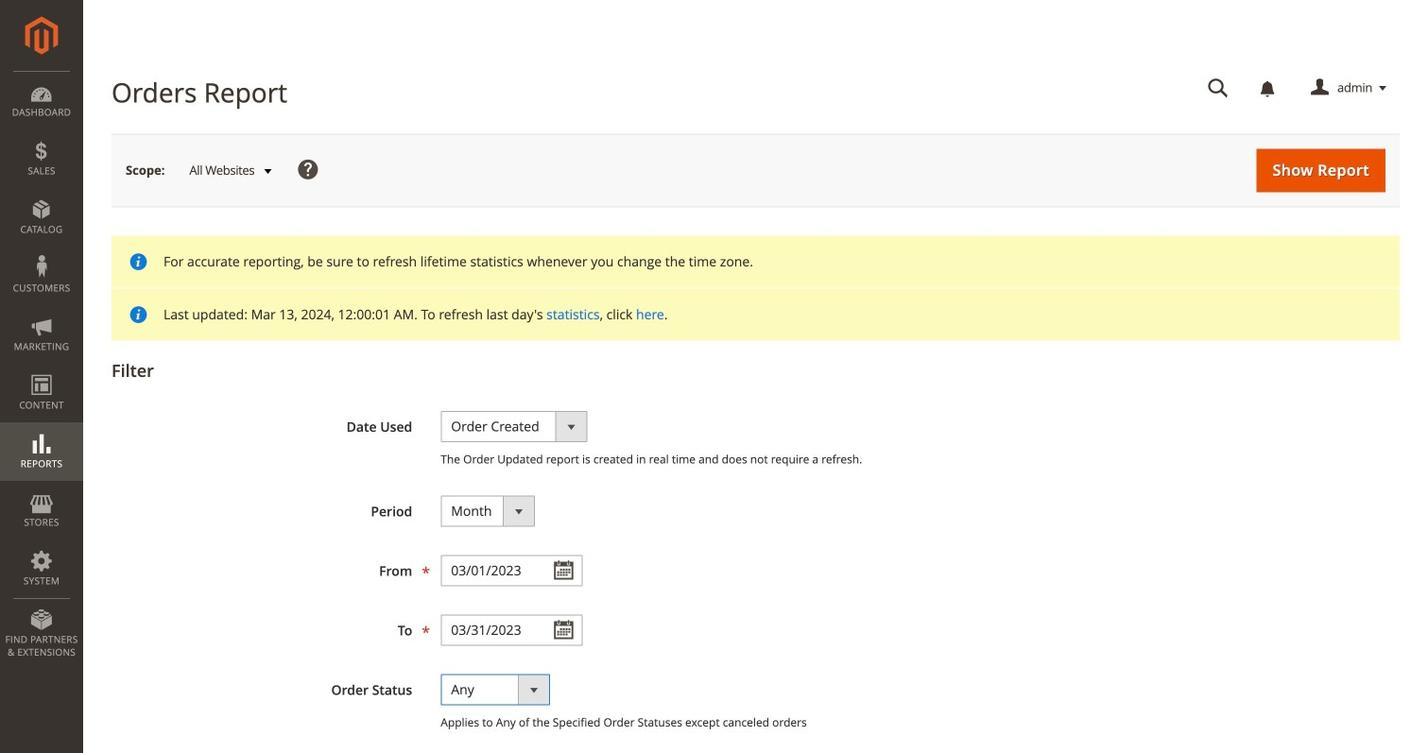 Task type: locate. For each thing, give the bounding box(es) containing it.
None text field
[[1195, 72, 1242, 105], [441, 615, 583, 646], [1195, 72, 1242, 105], [441, 615, 583, 646]]

menu bar
[[0, 71, 83, 669]]

magento admin panel image
[[25, 16, 58, 55]]

None text field
[[441, 555, 583, 586]]



